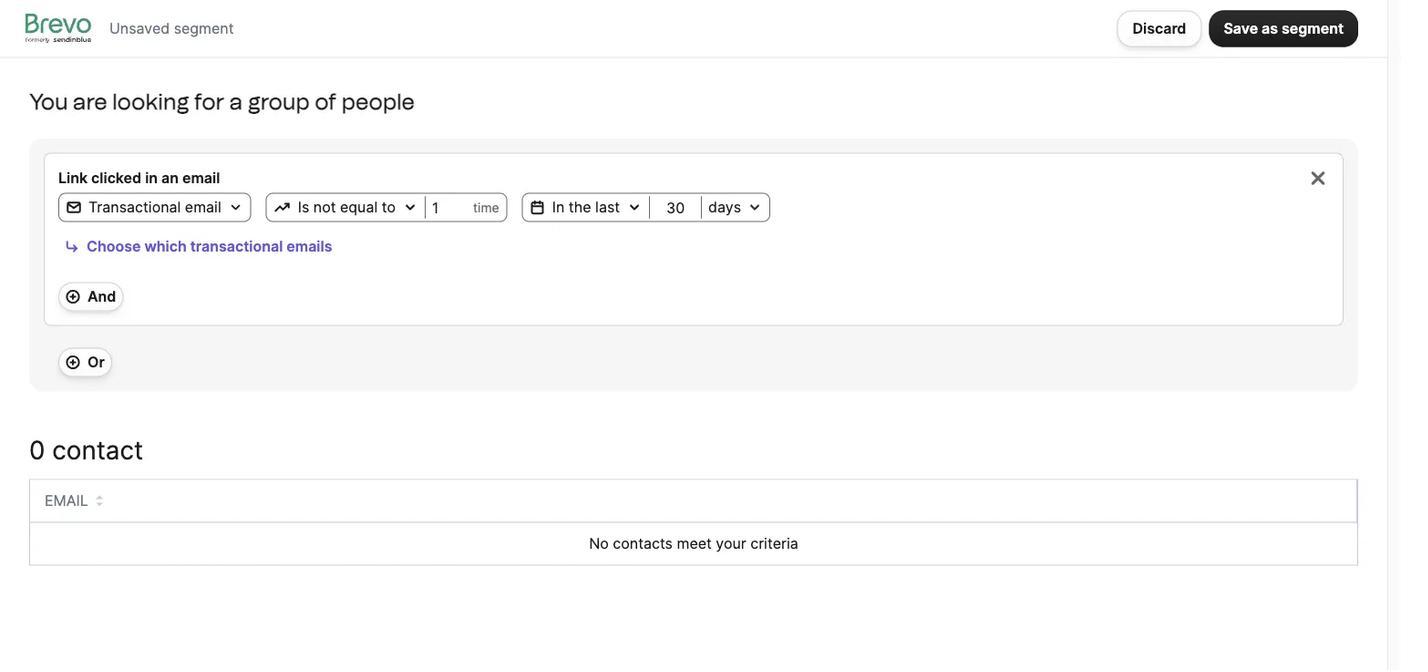 Task type: describe. For each thing, give the bounding box(es) containing it.
choose
[[87, 238, 141, 255]]

0
[[29, 435, 45, 465]]

save as segment button
[[1210, 10, 1359, 47]]

group
[[248, 88, 310, 115]]

link
[[58, 169, 88, 187]]

email
[[45, 492, 88, 510]]

your
[[716, 535, 747, 553]]

discard
[[1133, 19, 1187, 37]]

unsaved
[[109, 20, 170, 37]]

are
[[73, 88, 107, 115]]

in the last button
[[523, 197, 649, 218]]

no
[[589, 535, 609, 553]]

contacts
[[613, 535, 673, 553]]

last
[[596, 198, 620, 216]]

save as segment
[[1224, 19, 1344, 37]]

is
[[298, 198, 309, 216]]

choose which transactional emails button
[[58, 233, 339, 260]]

days button
[[702, 197, 770, 218]]

unsaved segment
[[109, 20, 234, 37]]

transactional email
[[88, 198, 221, 216]]

contact
[[52, 435, 143, 465]]

time
[[473, 200, 499, 215]]

as
[[1262, 19, 1279, 37]]

an
[[161, 169, 179, 187]]

a
[[230, 88, 243, 115]]

which
[[144, 238, 187, 255]]

save
[[1224, 19, 1258, 37]]

transactional email button
[[59, 197, 251, 218]]

days
[[709, 198, 741, 216]]

is not equal to button
[[267, 197, 425, 218]]



Task type: locate. For each thing, give the bounding box(es) containing it.
emails
[[287, 238, 332, 255]]

or
[[88, 353, 105, 371]]

no contacts meet your criteria
[[589, 535, 799, 553]]

1 vertical spatial email
[[185, 198, 221, 216]]

equal
[[340, 198, 378, 216]]

and
[[88, 288, 116, 305]]

transactional
[[190, 238, 283, 255]]

email inside button
[[185, 198, 221, 216]]

None number field
[[426, 199, 473, 216], [650, 199, 701, 216], [426, 199, 473, 216], [650, 199, 701, 216]]

in
[[145, 169, 158, 187]]

to
[[382, 198, 396, 216]]

segment inside button
[[1282, 19, 1344, 37]]

segment right as
[[1282, 19, 1344, 37]]

or button
[[58, 348, 112, 377]]

email right an
[[182, 169, 220, 187]]

for
[[194, 88, 225, 115]]

0 contact
[[29, 435, 143, 465]]

segment right unsaved
[[174, 20, 234, 37]]

you are looking for a group of people
[[29, 88, 415, 115]]

and button
[[58, 282, 123, 311]]

clicked
[[91, 169, 142, 187]]

in the last
[[552, 198, 620, 216]]

transactional
[[88, 198, 181, 216]]

email
[[182, 169, 220, 187], [185, 198, 221, 216]]

people
[[342, 88, 415, 115]]

1 segment from the left
[[1282, 19, 1344, 37]]

in
[[552, 198, 565, 216]]

email up choose which transactional emails button
[[185, 198, 221, 216]]

0 vertical spatial email
[[182, 169, 220, 187]]

2 segment from the left
[[174, 20, 234, 37]]

criteria
[[751, 535, 799, 553]]

not
[[313, 198, 336, 216]]

segment
[[1282, 19, 1344, 37], [174, 20, 234, 37]]

you
[[29, 88, 68, 115]]

is not equal to
[[298, 198, 396, 216]]

link clicked in an email
[[58, 169, 220, 187]]

of
[[315, 88, 337, 115]]

0 horizontal spatial segment
[[174, 20, 234, 37]]

meet
[[677, 535, 712, 553]]

1 horizontal spatial segment
[[1282, 19, 1344, 37]]

looking
[[112, 88, 189, 115]]

choose which transactional emails
[[87, 238, 332, 255]]

email button
[[45, 490, 103, 512]]

discard button
[[1117, 10, 1202, 47]]

the
[[569, 198, 591, 216]]



Task type: vqa. For each thing, say whether or not it's contained in the screenshot.
second segment from the left
yes



